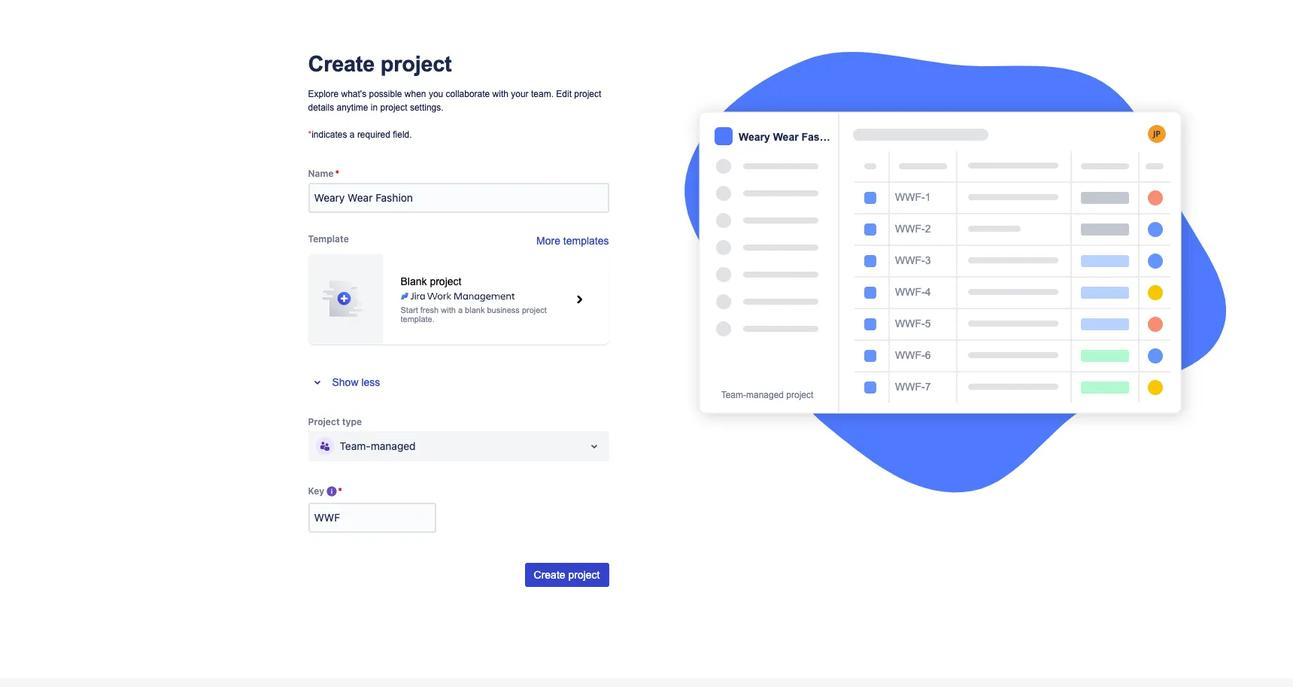 Task type: vqa. For each thing, say whether or not it's contained in the screenshot.
the bottom TEAM-
yes



Task type: locate. For each thing, give the bounding box(es) containing it.
with inside start fresh with a blank business project template.
[[441, 306, 456, 315]]

edit
[[556, 89, 572, 100]]

1 vertical spatial create
[[534, 569, 566, 581]]

3 wwf- from the top
[[895, 255, 925, 267]]

1 horizontal spatial team-
[[721, 390, 746, 401]]

0 horizontal spatial create
[[308, 52, 375, 76]]

learn more image
[[326, 485, 338, 497]]

1 vertical spatial team-
[[340, 439, 371, 452]]

when
[[405, 89, 426, 100]]

wwf- up wwf-3
[[895, 223, 925, 235]]

key
[[308, 485, 325, 497]]

business
[[487, 306, 520, 315]]

*
[[308, 129, 312, 140], [335, 168, 340, 179], [338, 485, 342, 497]]

jira work management image
[[401, 290, 515, 303], [401, 290, 515, 303]]

change template image
[[567, 287, 591, 312]]

a
[[350, 129, 355, 140], [458, 306, 463, 315]]

2 wwf- from the top
[[895, 223, 925, 235]]

blank project
[[401, 275, 462, 287]]

in
[[371, 102, 378, 113]]

project
[[381, 52, 452, 76], [575, 89, 602, 100], [381, 102, 408, 113], [430, 275, 462, 287], [522, 306, 547, 315], [786, 390, 814, 401], [569, 569, 600, 581]]

6 wwf- from the top
[[895, 350, 925, 362]]

wwf-4
[[895, 286, 931, 298]]

blank
[[401, 275, 427, 287]]

with left your
[[493, 89, 509, 100]]

7 wwf- from the top
[[895, 381, 925, 393]]

0 vertical spatial with
[[493, 89, 509, 100]]

1 horizontal spatial with
[[493, 89, 509, 100]]

0 vertical spatial create
[[308, 52, 375, 76]]

wwf- down wwf-3
[[895, 286, 925, 298]]

create project
[[308, 52, 452, 76], [534, 569, 600, 581]]

weary
[[739, 131, 770, 143]]

wwf-6
[[895, 350, 931, 362]]

1 horizontal spatial create
[[534, 569, 566, 581]]

4 wwf- from the top
[[895, 286, 925, 298]]

1 vertical spatial a
[[458, 306, 463, 315]]

None field
[[310, 504, 435, 531]]

create
[[308, 52, 375, 76], [534, 569, 566, 581]]

wwf- for wwf-4
[[895, 286, 925, 298]]

* right key
[[338, 485, 342, 497]]

team-managed
[[340, 439, 416, 452]]

team- inside wwf-7 team-managed project
[[721, 390, 746, 401]]

0 horizontal spatial create project
[[308, 52, 452, 76]]

wwf- for wwf-1
[[895, 192, 925, 204]]

project
[[308, 416, 340, 427]]

required
[[357, 129, 391, 140]]

possible
[[369, 89, 402, 100]]

team-
[[721, 390, 746, 401], [340, 439, 371, 452]]

with right 'fresh' at top left
[[441, 306, 456, 315]]

* down details
[[308, 129, 312, 140]]

wwf- for wwf-2
[[895, 223, 925, 235]]

wwf- down wwf-2
[[895, 255, 925, 267]]

weary wear fashion
[[739, 131, 842, 143]]

wwf-1
[[895, 192, 931, 204]]

1 horizontal spatial a
[[458, 306, 463, 315]]

managed
[[746, 390, 784, 401], [371, 439, 416, 452]]

2 vertical spatial *
[[338, 485, 342, 497]]

1 wwf- from the top
[[895, 192, 925, 204]]

wwf- down 'wwf-5'
[[895, 350, 925, 362]]

fresh
[[421, 306, 439, 315]]

anytime
[[337, 102, 368, 113]]

a left 'required'
[[350, 129, 355, 140]]

fashion
[[802, 131, 842, 143]]

details
[[308, 102, 334, 113]]

4
[[925, 286, 931, 298]]

show less button
[[308, 369, 386, 396]]

0 vertical spatial *
[[308, 129, 312, 140]]

0 vertical spatial team-
[[721, 390, 746, 401]]

wwf- up wwf-2
[[895, 192, 925, 204]]

indicates
[[312, 129, 347, 140]]

wwf- for wwf-5
[[895, 318, 925, 330]]

0 vertical spatial managed
[[746, 390, 784, 401]]

1 horizontal spatial create project
[[534, 569, 600, 581]]

3
[[925, 255, 931, 267]]

1 horizontal spatial managed
[[746, 390, 784, 401]]

wwf-3
[[895, 255, 931, 267]]

1 vertical spatial with
[[441, 306, 456, 315]]

blank
[[465, 306, 485, 315]]

wwf- down wwf-6
[[895, 381, 925, 393]]

field.
[[393, 129, 412, 140]]

less
[[362, 376, 380, 388]]

with
[[493, 89, 509, 100], [441, 306, 456, 315]]

5 wwf- from the top
[[895, 318, 925, 330]]

0 horizontal spatial managed
[[371, 439, 416, 452]]

0 vertical spatial create project
[[308, 52, 452, 76]]

team.
[[531, 89, 554, 100]]

0 horizontal spatial with
[[441, 306, 456, 315]]

wwf-
[[895, 192, 925, 204], [895, 223, 925, 235], [895, 255, 925, 267], [895, 286, 925, 298], [895, 318, 925, 330], [895, 350, 925, 362], [895, 381, 925, 393]]

explore
[[308, 89, 339, 100]]

wwf- down the wwf-4 on the right top
[[895, 318, 925, 330]]

1 vertical spatial create project
[[534, 569, 600, 581]]

project type
[[308, 416, 362, 427]]

a left blank
[[458, 306, 463, 315]]

* right name
[[335, 168, 340, 179]]

more templates button
[[537, 233, 609, 248]]

0 horizontal spatial a
[[350, 129, 355, 140]]



Task type: describe. For each thing, give the bounding box(es) containing it.
name
[[308, 168, 334, 179]]

what's
[[341, 89, 367, 100]]

show less
[[332, 376, 380, 388]]

Try a team name, project goal, milestone... field
[[310, 184, 608, 211]]

template
[[308, 233, 349, 245]]

project inside 'button'
[[569, 569, 600, 581]]

create inside the create project 'button'
[[534, 569, 566, 581]]

template.
[[401, 315, 435, 324]]

wwf-5
[[895, 318, 931, 330]]

show
[[332, 376, 359, 388]]

* indicates a required field.
[[308, 129, 412, 140]]

* for * indicates a required field.
[[308, 129, 312, 140]]

wwf-7 team-managed project
[[721, 381, 931, 401]]

wear
[[773, 131, 799, 143]]

explore what's possible when you collaborate with your team. edit project details anytime in project settings.
[[308, 89, 602, 113]]

open image
[[585, 437, 603, 455]]

* for *
[[338, 485, 342, 497]]

a inside start fresh with a blank business project template.
[[458, 306, 463, 315]]

type
[[342, 416, 362, 427]]

illustration showing preview of jira project interface after the project creation is done image
[[685, 52, 1227, 493]]

managed inside wwf-7 team-managed project
[[746, 390, 784, 401]]

1 vertical spatial managed
[[371, 439, 416, 452]]

start fresh with a blank business project template.
[[401, 306, 547, 324]]

1
[[925, 192, 931, 204]]

start
[[401, 306, 418, 315]]

1 vertical spatial *
[[335, 168, 340, 179]]

templates
[[564, 235, 609, 247]]

your
[[511, 89, 529, 100]]

create project inside 'button'
[[534, 569, 600, 581]]

5
[[925, 318, 931, 330]]

wwf- for wwf-6
[[895, 350, 925, 362]]

6
[[925, 350, 931, 362]]

project inside start fresh with a blank business project template.
[[522, 306, 547, 315]]

create project button
[[525, 563, 609, 587]]

wwf-2
[[895, 223, 931, 235]]

project inside wwf-7 team-managed project
[[786, 390, 814, 401]]

name *
[[308, 168, 340, 179]]

7
[[925, 381, 931, 393]]

2
[[925, 223, 931, 235]]

collaborate
[[446, 89, 490, 100]]

0 horizontal spatial team-
[[340, 439, 371, 452]]

with inside explore what's possible when you collaborate with your team. edit project details anytime in project settings.
[[493, 89, 509, 100]]

settings.
[[410, 102, 444, 113]]

0 vertical spatial a
[[350, 129, 355, 140]]

wwf- for wwf-3
[[895, 255, 925, 267]]

more
[[537, 235, 561, 247]]

more templates
[[537, 235, 609, 247]]

wwf- inside wwf-7 team-managed project
[[895, 381, 925, 393]]

you
[[429, 89, 444, 100]]



